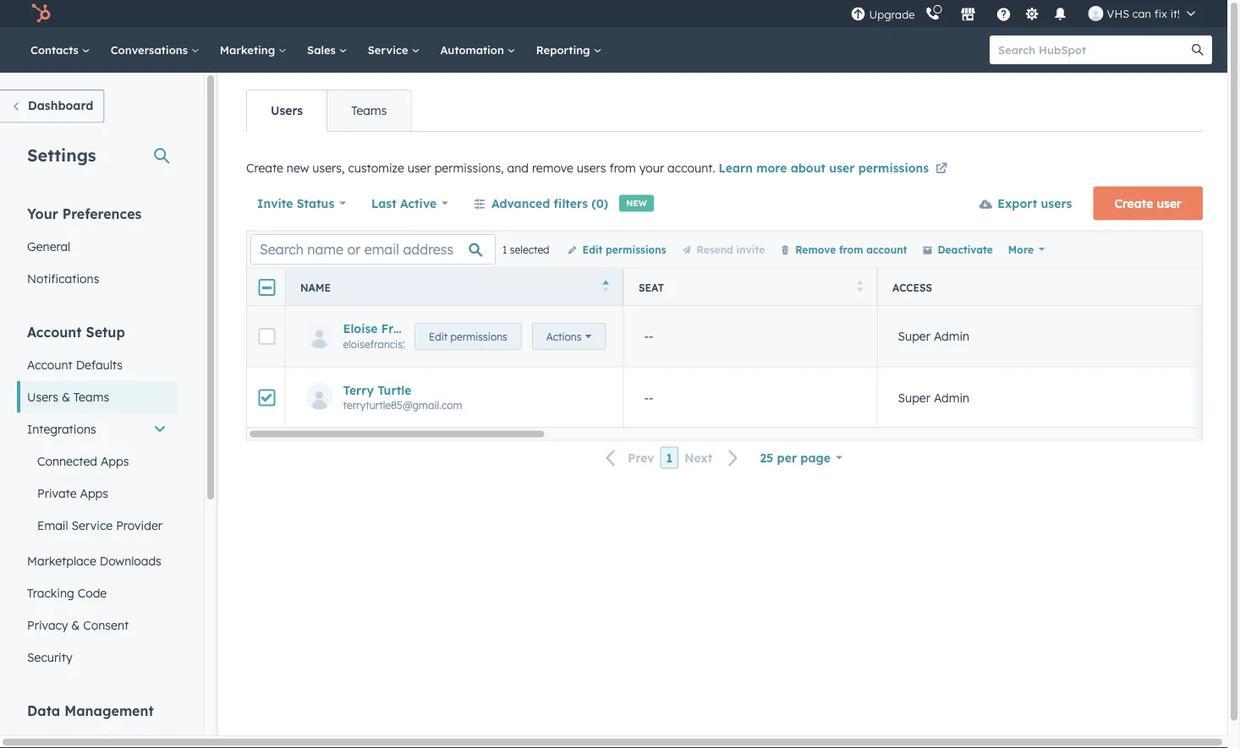 Task type: describe. For each thing, give the bounding box(es) containing it.
2 -- from the top
[[644, 390, 653, 405]]

connected apps link
[[17, 445, 177, 477]]

remove
[[532, 161, 573, 176]]

privacy & consent
[[27, 618, 129, 633]]

terryturtle85@gmail.com
[[343, 399, 462, 411]]

2 horizontal spatial permissions
[[858, 161, 929, 176]]

Search HubSpot search field
[[990, 36, 1197, 64]]

marketplace
[[27, 554, 96, 568]]

vhs can fix it!
[[1107, 6, 1180, 20]]

terry
[[343, 382, 374, 397]]

export users
[[997, 196, 1072, 211]]

users & teams
[[27, 390, 109, 404]]

0 vertical spatial edit permissions button
[[566, 236, 667, 263]]

contacts
[[30, 43, 82, 57]]

account defaults
[[27, 357, 123, 372]]

marketplace downloads
[[27, 554, 161, 568]]

marketing link
[[210, 27, 297, 73]]

customize
[[348, 161, 404, 176]]

conversations
[[111, 43, 191, 57]]

create user button
[[1093, 187, 1203, 220]]

eloise francis link
[[343, 321, 424, 336]]

export users button
[[969, 187, 1083, 220]]

1 super admin from the top
[[898, 329, 970, 343]]

can
[[1132, 6, 1151, 20]]

hubspot link
[[20, 3, 63, 24]]

1 horizontal spatial permissions
[[606, 243, 666, 256]]

actions button
[[532, 322, 606, 350]]

eloise francis image
[[1088, 6, 1103, 21]]

settings link
[[1021, 5, 1043, 22]]

account for account defaults
[[27, 357, 73, 372]]

email
[[37, 518, 68, 533]]

private apps
[[37, 486, 108, 501]]

remove
[[795, 243, 836, 256]]

marketing
[[220, 43, 278, 57]]

privacy & consent link
[[17, 609, 177, 642]]

your preferences element
[[17, 204, 177, 295]]

turtle
[[377, 382, 411, 397]]

settings image
[[1024, 7, 1040, 22]]

learn more about user permissions link
[[719, 159, 950, 180]]

account setup element
[[17, 323, 177, 674]]

account setup
[[27, 324, 125, 340]]

dashboard
[[28, 98, 93, 113]]

create user
[[1114, 196, 1182, 211]]

ascending sort. press to sort descending. image
[[603, 280, 609, 292]]

vhs
[[1107, 6, 1129, 20]]

pagination navigation
[[596, 447, 749, 469]]

integrations button
[[17, 413, 177, 445]]

1 for 1
[[666, 450, 673, 465]]

search button
[[1183, 36, 1212, 64]]

teams inside users & teams link
[[73, 390, 109, 404]]

apps for connected apps
[[101, 454, 129, 469]]

privacy
[[27, 618, 68, 633]]

remove from account button
[[779, 236, 908, 263]]

help image
[[996, 8, 1011, 23]]

name
[[300, 281, 331, 294]]

apps for private apps
[[80, 486, 108, 501]]

eloisefrancis23@gmail.com
[[343, 337, 473, 350]]

1 super from the top
[[898, 329, 930, 343]]

25 per page
[[760, 450, 831, 465]]

defaults
[[76, 357, 123, 372]]

security link
[[17, 642, 177, 674]]

export
[[997, 196, 1037, 211]]

0 horizontal spatial users
[[577, 161, 606, 176]]

consent
[[83, 618, 129, 633]]

last active button
[[371, 187, 449, 220]]

general
[[27, 239, 70, 254]]

tracking
[[27, 586, 74, 601]]

next button
[[679, 447, 749, 469]]

create for create new users, customize user permissions, and remove users from your account.
[[246, 161, 283, 176]]

francis
[[381, 321, 424, 336]]

sales link
[[297, 27, 358, 73]]

terry turtle terryturtle85@gmail.com
[[343, 382, 462, 411]]

access
[[892, 281, 932, 294]]

advanced
[[491, 196, 550, 211]]

resend invite button
[[681, 236, 766, 263]]

invite
[[257, 196, 293, 211]]

service inside account setup element
[[71, 518, 113, 533]]

advanced filters (0)
[[491, 196, 608, 211]]

email service provider link
[[17, 510, 177, 542]]

1 admin from the top
[[934, 329, 970, 343]]

provider
[[116, 518, 162, 533]]

1 vertical spatial edit permissions button
[[415, 322, 522, 350]]

security
[[27, 650, 72, 665]]

general link
[[17, 231, 177, 263]]

invite status
[[257, 196, 334, 211]]

fix
[[1154, 6, 1167, 20]]

terry turtle link
[[343, 382, 606, 397]]

prev button
[[596, 447, 660, 469]]

account for account setup
[[27, 324, 82, 340]]

Search name or email address search field
[[250, 234, 496, 265]]

notifications
[[27, 271, 99, 286]]

create new users, customize user permissions, and remove users from your account.
[[246, 161, 719, 176]]

press to sort. element
[[857, 280, 863, 294]]

0 horizontal spatial user
[[408, 161, 431, 176]]

0 vertical spatial edit
[[582, 243, 603, 256]]

actions
[[546, 330, 582, 342]]

deactivate button
[[922, 236, 994, 263]]

new
[[287, 161, 309, 176]]

data management
[[27, 702, 154, 719]]

next
[[684, 451, 713, 465]]

more
[[1008, 243, 1034, 256]]

1 for 1 selected
[[502, 243, 507, 256]]

link opens in a new window image
[[935, 164, 947, 176]]

1 horizontal spatial user
[[829, 161, 855, 176]]

advanced filters (0) button
[[463, 187, 619, 220]]



Task type: locate. For each thing, give the bounding box(es) containing it.
connected apps
[[37, 454, 129, 469]]

super
[[898, 329, 930, 343], [898, 390, 930, 405]]

1 -- from the top
[[644, 329, 653, 343]]

account
[[866, 243, 907, 256]]

navigation
[[246, 90, 411, 132]]

private
[[37, 486, 77, 501]]

create inside button
[[1114, 196, 1153, 211]]

last
[[371, 196, 396, 211]]

account defaults link
[[17, 349, 177, 381]]

1 horizontal spatial users
[[271, 103, 303, 118]]

1 right prev
[[666, 450, 673, 465]]

vhs can fix it! button
[[1078, 0, 1205, 27]]

2 super from the top
[[898, 390, 930, 405]]

service down private apps link
[[71, 518, 113, 533]]

super admin
[[898, 329, 970, 343], [898, 390, 970, 405]]

1 horizontal spatial edit
[[582, 243, 603, 256]]

last active
[[371, 196, 437, 211]]

remove from account
[[795, 243, 907, 256]]

and
[[507, 161, 529, 176]]

link opens in a new window image
[[935, 159, 947, 180]]

setup
[[86, 324, 125, 340]]

0 vertical spatial apps
[[101, 454, 129, 469]]

hubspot image
[[30, 3, 51, 24]]

teams inside teams link
[[351, 103, 387, 118]]

& for privacy
[[71, 618, 80, 633]]

0 vertical spatial edit permissions
[[582, 243, 666, 256]]

1 horizontal spatial teams
[[351, 103, 387, 118]]

0 vertical spatial service
[[368, 43, 411, 57]]

ascending sort. press to sort descending. element
[[603, 280, 609, 294]]

1 vertical spatial service
[[71, 518, 113, 533]]

0 vertical spatial super
[[898, 329, 930, 343]]

& for users
[[62, 390, 70, 404]]

about
[[791, 161, 826, 176]]

users up (0)
[[577, 161, 606, 176]]

2 horizontal spatial user
[[1157, 196, 1182, 211]]

create for create user
[[1114, 196, 1153, 211]]

0 horizontal spatial edit permissions button
[[415, 322, 522, 350]]

downloads
[[100, 554, 161, 568]]

calling icon image
[[925, 7, 940, 22]]

from right remove
[[839, 243, 863, 256]]

users for users & teams
[[27, 390, 58, 404]]

0 horizontal spatial users
[[27, 390, 58, 404]]

permissions left link opens in a new window image
[[858, 161, 929, 176]]

1 horizontal spatial service
[[368, 43, 411, 57]]

notifications button
[[1046, 0, 1075, 27]]

0 horizontal spatial service
[[71, 518, 113, 533]]

your preferences
[[27, 205, 142, 222]]

0 vertical spatial users
[[577, 161, 606, 176]]

email service provider
[[37, 518, 162, 533]]

learn
[[719, 161, 753, 176]]

1 vertical spatial admin
[[934, 390, 970, 405]]

0 horizontal spatial create
[[246, 161, 283, 176]]

0 vertical spatial create
[[246, 161, 283, 176]]

users,
[[312, 161, 345, 176]]

1 vertical spatial edit permissions
[[429, 330, 507, 342]]

data
[[27, 702, 60, 719]]

1 vertical spatial users
[[27, 390, 58, 404]]

automation link
[[430, 27, 526, 73]]

(0)
[[592, 196, 608, 211]]

1 horizontal spatial from
[[839, 243, 863, 256]]

0 vertical spatial --
[[644, 329, 653, 343]]

users & teams link
[[17, 381, 177, 413]]

0 horizontal spatial teams
[[73, 390, 109, 404]]

create
[[246, 161, 283, 176], [1114, 196, 1153, 211]]

learn more about user permissions
[[719, 161, 932, 176]]

edit permissions up terry turtle link
[[429, 330, 507, 342]]

users for users
[[271, 103, 303, 118]]

search image
[[1192, 44, 1204, 56]]

resend invite
[[697, 243, 765, 256]]

apps down 'integrations' button
[[101, 454, 129, 469]]

0 vertical spatial permissions
[[858, 161, 929, 176]]

& up integrations
[[62, 390, 70, 404]]

1 vertical spatial account
[[27, 357, 73, 372]]

&
[[62, 390, 70, 404], [71, 618, 80, 633]]

1 vertical spatial apps
[[80, 486, 108, 501]]

filters
[[554, 196, 588, 211]]

1 vertical spatial permissions
[[606, 243, 666, 256]]

integrations
[[27, 422, 96, 436]]

users up new
[[271, 103, 303, 118]]

& inside users & teams link
[[62, 390, 70, 404]]

1 vertical spatial from
[[839, 243, 863, 256]]

from left your
[[609, 161, 636, 176]]

teams link
[[327, 91, 411, 131]]

0 vertical spatial from
[[609, 161, 636, 176]]

reporting link
[[526, 27, 612, 73]]

account.
[[667, 161, 715, 176]]

permissions,
[[434, 161, 504, 176]]

1 vertical spatial teams
[[73, 390, 109, 404]]

2 vertical spatial permissions
[[450, 330, 507, 342]]

menu
[[849, 0, 1207, 27]]

1 vertical spatial super
[[898, 390, 930, 405]]

users link
[[247, 91, 327, 131]]

new
[[626, 198, 647, 209]]

1 account from the top
[[27, 324, 82, 340]]

resend
[[697, 243, 733, 256]]

invite status button
[[256, 187, 347, 220]]

& inside privacy & consent link
[[71, 618, 80, 633]]

marketplaces image
[[961, 8, 976, 23]]

0 vertical spatial account
[[27, 324, 82, 340]]

1 horizontal spatial create
[[1114, 196, 1153, 211]]

1 horizontal spatial users
[[1041, 196, 1072, 211]]

apps
[[101, 454, 129, 469], [80, 486, 108, 501]]

2 admin from the top
[[934, 390, 970, 405]]

0 horizontal spatial edit
[[429, 330, 448, 342]]

edit right francis
[[429, 330, 448, 342]]

1 vertical spatial 1
[[666, 450, 673, 465]]

edit permissions button up ascending sort. press to sort descending. icon on the left top of the page
[[566, 236, 667, 263]]

0 horizontal spatial permissions
[[450, 330, 507, 342]]

calling icon button
[[918, 2, 947, 25]]

users inside button
[[1041, 196, 1072, 211]]

permissions up seat
[[606, 243, 666, 256]]

users inside account setup element
[[27, 390, 58, 404]]

0 vertical spatial &
[[62, 390, 70, 404]]

reporting
[[536, 43, 593, 57]]

2 super admin from the top
[[898, 390, 970, 405]]

-- down seat
[[644, 329, 653, 343]]

users
[[271, 103, 303, 118], [27, 390, 58, 404]]

0 horizontal spatial from
[[609, 161, 636, 176]]

-- up prev
[[644, 390, 653, 405]]

status
[[297, 196, 334, 211]]

1 horizontal spatial 1
[[666, 450, 673, 465]]

eloise
[[343, 321, 378, 336]]

edit permissions button up terry turtle link
[[415, 322, 522, 350]]

0 vertical spatial 1
[[502, 243, 507, 256]]

dashboard link
[[0, 90, 104, 123]]

& right 'privacy'
[[71, 618, 80, 633]]

upgrade image
[[851, 7, 866, 22]]

teams down account defaults link
[[73, 390, 109, 404]]

25
[[760, 450, 773, 465]]

-
[[644, 329, 649, 343], [649, 329, 653, 343], [644, 390, 649, 405], [649, 390, 653, 405]]

1 vertical spatial --
[[644, 390, 653, 405]]

1 vertical spatial create
[[1114, 196, 1153, 211]]

help button
[[989, 0, 1018, 27]]

permissions up terry turtle link
[[450, 330, 507, 342]]

more button
[[1007, 242, 1046, 257]]

data management element
[[17, 702, 177, 749]]

notifications image
[[1053, 8, 1068, 23]]

service link
[[358, 27, 430, 73]]

1 horizontal spatial &
[[71, 618, 80, 633]]

seat
[[639, 281, 664, 294]]

deactivate
[[938, 243, 993, 256]]

1 horizontal spatial edit permissions button
[[566, 236, 667, 263]]

2 account from the top
[[27, 357, 73, 372]]

users up integrations
[[27, 390, 58, 404]]

0 vertical spatial admin
[[934, 329, 970, 343]]

account up account defaults
[[27, 324, 82, 340]]

more
[[756, 161, 787, 176]]

preferences
[[62, 205, 142, 222]]

teams up "customize"
[[351, 103, 387, 118]]

press to sort. image
[[857, 280, 863, 292]]

0 vertical spatial users
[[271, 103, 303, 118]]

1 vertical spatial users
[[1041, 196, 1072, 211]]

user inside button
[[1157, 196, 1182, 211]]

your
[[27, 205, 58, 222]]

per
[[777, 450, 797, 465]]

from inside button
[[839, 243, 863, 256]]

1 vertical spatial edit
[[429, 330, 448, 342]]

marketplaces button
[[950, 0, 986, 27]]

connected
[[37, 454, 97, 469]]

1 vertical spatial super admin
[[898, 390, 970, 405]]

apps down connected apps link
[[80, 486, 108, 501]]

admin
[[934, 329, 970, 343], [934, 390, 970, 405]]

25 per page button
[[749, 441, 853, 475]]

0 horizontal spatial edit permissions
[[429, 330, 507, 342]]

account up users & teams
[[27, 357, 73, 372]]

0 horizontal spatial &
[[62, 390, 70, 404]]

1 vertical spatial &
[[71, 618, 80, 633]]

edit down (0)
[[582, 243, 603, 256]]

0 vertical spatial teams
[[351, 103, 387, 118]]

1 inside button
[[666, 450, 673, 465]]

1 horizontal spatial edit permissions
[[582, 243, 666, 256]]

your
[[639, 161, 664, 176]]

1 left selected
[[502, 243, 507, 256]]

users right export
[[1041, 196, 1072, 211]]

navigation containing users
[[246, 90, 411, 132]]

0 vertical spatial super admin
[[898, 329, 970, 343]]

sales
[[307, 43, 339, 57]]

0 horizontal spatial 1
[[502, 243, 507, 256]]

edit permissions up ascending sort. press to sort descending. icon on the left top of the page
[[582, 243, 666, 256]]

service right sales 'link'
[[368, 43, 411, 57]]

menu containing vhs can fix it!
[[849, 0, 1207, 27]]



Task type: vqa. For each thing, say whether or not it's contained in the screenshot.
Marketplace
yes



